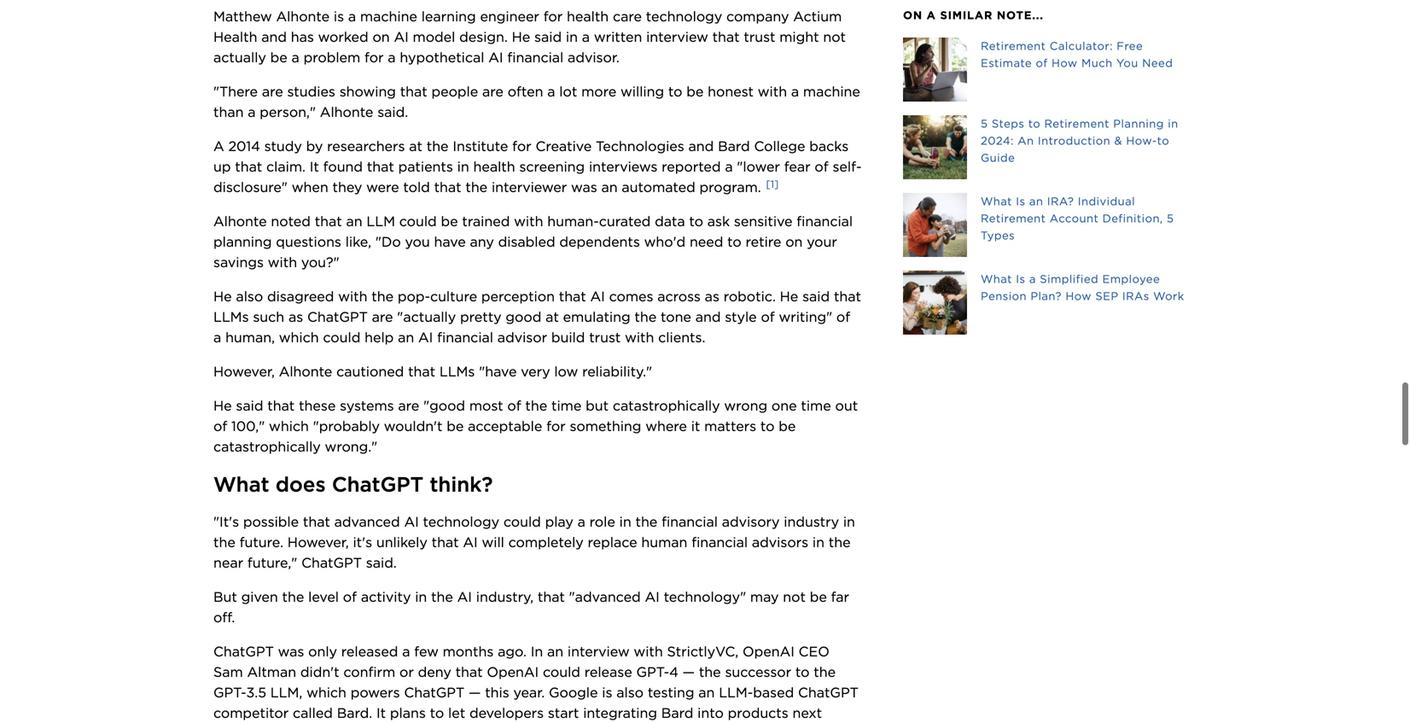 Task type: describe. For each thing, give the bounding box(es) containing it.
an inside 'a 2014 study by researchers at the institute for creative technologies and bard college backs up that claim. it found that patients in health screening interviews reported a "lower fear of self- disclosure" when they were told that the interviewer was an automated program.'
[[601, 179, 618, 195]]

said. inside "there are studies showing that people are often a lot more willing to be honest with a machine than a person," alhonte said.
[[377, 104, 408, 120]]

trained
[[462, 213, 510, 230]]

ask
[[707, 213, 730, 230]]

play
[[545, 513, 573, 530]]

that inside chatgpt was only released a few months ago. in an interview with strictlyvc, openai ceo sam altman didn't confirm or deny that openai could release gpt-4 — the successor to the gpt-3.5 llm, which powers chatgpt — this year. google is also testing an llm-based chatgpt competitor called bard. it plans to let developers start integrating bard into products n
[[455, 664, 483, 680]]

a right the than
[[248, 104, 256, 120]]

like,
[[345, 233, 371, 250]]

the left level
[[282, 589, 304, 605]]

pretty
[[460, 309, 502, 325]]

good
[[506, 309, 542, 325]]

4
[[669, 664, 679, 680]]

such
[[253, 309, 284, 325]]

into
[[698, 705, 724, 721]]

a down the might
[[791, 83, 799, 100]]

financial up human in the bottom of the page
[[662, 513, 718, 530]]

technology inside "it's possible that advanced ai technology could play a role in the financial advisory industry in the future. however, it's unlikely that ai will completely replace human financial advisors in the near future," chatgpt said.
[[423, 513, 499, 530]]

the up patients
[[427, 138, 449, 154]]

could inside "it's possible that advanced ai technology could play a role in the financial advisory industry in the future. however, it's unlikely that ai will completely replace human financial advisors in the near future," chatgpt said.
[[504, 513, 541, 530]]

retirement calculator: free estimate of how much you need
[[981, 39, 1173, 70]]

of inside 'a 2014 study by researchers at the institute for creative technologies and bard college backs up that claim. it found that patients in health screening interviews reported a "lower fear of self- disclosure" when they were told that the interviewer was an automated program.'
[[815, 158, 829, 175]]

trust inside he also disagreed with the pop-culture perception that ai comes across as robotic. he said that llms such as chatgpt are "actually pretty good at emulating the tone and style of writing" of a human, which could help an ai financial advisor build trust with clients.
[[589, 329, 621, 346]]

trust inside matthew alhonte is a machine learning engineer for health care technology company actium health and has worked on ai model design. he said in a written interview that trust might not actually be a problem for a hypothetical ai financial advisor.
[[744, 29, 775, 45]]

ai up emulating
[[590, 288, 605, 305]]

than
[[213, 104, 244, 120]]

college
[[754, 138, 805, 154]]

llms inside he also disagreed with the pop-culture perception that ai comes across as robotic. he said that llms such as chatgpt are "actually pretty good at emulating the tone and style of writing" of a human, which could help an ai financial advisor build trust with clients.
[[213, 309, 249, 325]]

be down "good on the bottom left of page
[[447, 418, 464, 434]]

what is a simplified employee pension plan? how sep iras work link
[[903, 271, 1197, 335]]

the down the ceo
[[814, 664, 836, 680]]

up
[[213, 158, 231, 175]]

but
[[586, 397, 609, 414]]

technologies
[[596, 138, 684, 154]]

will
[[482, 534, 504, 551]]

reliability."
[[582, 363, 652, 380]]

chatgpt down 'deny' on the bottom left
[[404, 684, 465, 701]]

a right on
[[927, 9, 936, 22]]

bard inside chatgpt was only released a few months ago. in an interview with strictlyvc, openai ceo sam altman didn't confirm or deny that openai could release gpt-4 — the successor to the gpt-3.5 llm, which powers chatgpt — this year. google is also testing an llm-based chatgpt competitor called bard. it plans to let developers start integrating bard into products n
[[661, 705, 694, 721]]

retirement inside the what is an ira? individual retirement account definition, 5 types
[[981, 212, 1046, 225]]

he down savings
[[213, 288, 232, 305]]

in inside but given the level of activity in the ai industry, that "advanced ai technology" may not be far off.
[[415, 589, 427, 605]]

he up the writing"
[[780, 288, 798, 305]]

culture
[[430, 288, 477, 305]]

introduction
[[1038, 134, 1111, 147]]

build
[[551, 329, 585, 346]]

the down industry
[[829, 534, 851, 551]]

release
[[585, 664, 632, 680]]

successor
[[725, 664, 791, 680]]

"have
[[479, 363, 517, 380]]

1 horizontal spatial —
[[683, 664, 695, 680]]

an right in
[[547, 643, 564, 660]]

the up human in the bottom of the page
[[636, 513, 658, 530]]

given
[[241, 589, 278, 605]]

or
[[400, 664, 414, 680]]

for right engineer
[[544, 8, 563, 25]]

worked
[[318, 29, 368, 45]]

human
[[641, 534, 688, 551]]

interviews
[[589, 158, 658, 175]]

2014
[[228, 138, 260, 154]]

replace
[[588, 534, 637, 551]]

an
[[1018, 134, 1034, 147]]

the right 'activity'
[[431, 589, 453, 605]]

could inside he also disagreed with the pop-culture perception that ai comes across as robotic. he said that llms such as chatgpt are "actually pretty good at emulating the tone and style of writing" of a human, which could help an ai financial advisor build trust with clients.
[[323, 329, 361, 346]]

0 vertical spatial openai
[[743, 643, 795, 660]]

planning
[[213, 233, 272, 250]]

is for an
[[1016, 195, 1026, 208]]

very
[[521, 363, 550, 380]]

but
[[213, 589, 237, 605]]

design.
[[459, 29, 508, 45]]

1 time from the left
[[551, 397, 582, 414]]

help
[[365, 329, 394, 346]]

have
[[434, 233, 466, 250]]

showing
[[339, 83, 396, 100]]

"lower
[[737, 158, 780, 175]]

that right 'unlikely'
[[432, 534, 459, 551]]

alhonte inside "there are studies showing that people are often a lot more willing to be honest with a machine than a person," alhonte said.
[[320, 104, 373, 120]]

questions
[[276, 233, 341, 250]]

these
[[299, 397, 336, 414]]

alhonte noted that an llm could be trained with human-curated data to ask sensitive financial planning questions like, "do you have any disabled dependents who'd need to retire on your savings with you?"
[[213, 213, 857, 271]]

that up disclosure"
[[235, 158, 262, 175]]

could inside alhonte noted that an llm could be trained with human-curated data to ask sensitive financial planning questions like, "do you have any disabled dependents who'd need to retire on your savings with you?"
[[399, 213, 437, 230]]

interview inside matthew alhonte is a machine learning engineer for health care technology company actium health and has worked on ai model design. he said in a written interview that trust might not actually be a problem for a hypothetical ai financial advisor.
[[646, 29, 708, 45]]

alhonte up these
[[279, 363, 332, 380]]

alhonte inside matthew alhonte is a machine learning engineer for health care technology company actium health and has worked on ai model design. he said in a written interview that trust might not actually be a problem for a hypothetical ai financial advisor.
[[276, 8, 330, 25]]

could inside chatgpt was only released a few months ago. in an interview with strictlyvc, openai ceo sam altman didn't confirm or deny that openai could release gpt-4 — the successor to the gpt-3.5 llm, which powers chatgpt — this year. google is also testing an llm-based chatgpt competitor called bard. it plans to let developers start integrating bard into products n
[[543, 664, 580, 680]]

may
[[750, 589, 779, 605]]

is inside matthew alhonte is a machine learning engineer for health care technology company actium health and has worked on ai model design. he said in a written interview that trust might not actually be a problem for a hypothetical ai financial advisor.
[[334, 8, 344, 25]]

style
[[725, 309, 757, 325]]

any
[[470, 233, 494, 250]]

retirement inside the retirement calculator: free estimate of how much you need
[[981, 39, 1046, 53]]

0 horizontal spatial gpt-
[[213, 684, 246, 701]]

machine inside "there are studies showing that people are often a lot more willing to be honest with a machine than a person," alhonte said.
[[803, 83, 860, 100]]

llm-
[[719, 684, 753, 701]]

program.
[[700, 179, 761, 195]]

5 steps to retirement planning in 2024: an introduction & how-to guide link
[[903, 115, 1197, 179]]

that inside but given the level of activity in the ai industry, that "advanced ai technology" may not be far off.
[[538, 589, 565, 605]]

be inside "there are studies showing that people are often a lot more willing to be honest with a machine than a person," alhonte said.
[[687, 83, 704, 100]]

person,"
[[260, 104, 316, 120]]

financial inside he also disagreed with the pop-culture perception that ai comes across as robotic. he said that llms such as chatgpt are "actually pretty good at emulating the tone and style of writing" of a human, which could help an ai financial advisor build trust with clients.
[[437, 329, 493, 346]]

a inside "it's possible that advanced ai technology could play a role in the financial advisory industry in the future. however, it's unlikely that ai will completely replace human financial advisors in the near future," chatgpt said.
[[578, 513, 586, 530]]

completely
[[508, 534, 584, 551]]

1 vertical spatial —
[[469, 684, 481, 701]]

how inside the retirement calculator: free estimate of how much you need
[[1052, 56, 1078, 70]]

developers
[[469, 705, 544, 721]]

said inside matthew alhonte is a machine learning engineer for health care technology company actium health and has worked on ai model design. he said in a written interview that trust might not actually be a problem for a hypothetical ai financial advisor.
[[534, 29, 562, 45]]

that down does
[[303, 513, 330, 530]]

honest
[[708, 83, 754, 100]]

didn't
[[300, 664, 339, 680]]

to down planning
[[1157, 134, 1170, 147]]

the down strictlyvc,
[[699, 664, 721, 680]]

a up worked
[[348, 8, 356, 25]]

health inside matthew alhonte is a machine learning engineer for health care technology company actium health and has worked on ai model design. he said in a written interview that trust might not actually be a problem for a hypothetical ai financial advisor.
[[567, 8, 609, 25]]

that down patients
[[434, 179, 461, 195]]

to left 'ask'
[[689, 213, 703, 230]]

to down the ceo
[[796, 664, 810, 680]]

by
[[306, 138, 323, 154]]

writing"
[[779, 309, 832, 325]]

to down 'ask'
[[727, 233, 742, 250]]

they
[[333, 179, 362, 195]]

with up disabled
[[514, 213, 543, 230]]

that up "good on the bottom left of page
[[408, 363, 435, 380]]

called
[[293, 705, 333, 721]]

and inside matthew alhonte is a machine learning engineer for health care technology company actium health and has worked on ai model design. he said in a written interview that trust might not actually be a problem for a hypothetical ai financial advisor.
[[261, 29, 287, 45]]

savings
[[213, 254, 264, 271]]

of right the writing"
[[837, 309, 850, 325]]

found
[[323, 158, 363, 175]]

ai down "actually
[[418, 329, 433, 346]]

with down questions
[[268, 254, 297, 271]]

and inside he also disagreed with the pop-culture perception that ai comes across as robotic. he said that llms such as chatgpt are "actually pretty good at emulating the tone and style of writing" of a human, which could help an ai financial advisor build trust with clients.
[[695, 309, 721, 325]]

that inside "there are studies showing that people are often a lot more willing to be honest with a machine than a person," alhonte said.
[[400, 83, 427, 100]]

be inside matthew alhonte is a machine learning engineer for health care technology company actium health and has worked on ai model design. he said in a written interview that trust might not actually be a problem for a hypothetical ai financial advisor.
[[270, 49, 287, 66]]

an inside the what is an ira? individual retirement account definition, 5 types
[[1029, 195, 1043, 208]]

0 vertical spatial catastrophically
[[613, 397, 720, 414]]

cautioned
[[336, 363, 404, 380]]

the left pop-
[[372, 288, 394, 305]]

are up person,"
[[262, 83, 283, 100]]

activity
[[361, 589, 411, 605]]

he also disagreed with the pop-culture perception that ai comes across as robotic. he said that llms such as chatgpt are "actually pretty good at emulating the tone and style of writing" of a human, which could help an ai financial advisor build trust with clients.
[[213, 288, 865, 346]]

the down "it's
[[213, 534, 235, 551]]

at inside he also disagreed with the pop-culture perception that ai comes across as robotic. he said that llms such as chatgpt are "actually pretty good at emulating the tone and style of writing" of a human, which could help an ai financial advisor build trust with clients.
[[546, 309, 559, 325]]

data
[[655, 213, 685, 230]]

ai left industry,
[[457, 589, 472, 605]]

researchers
[[327, 138, 405, 154]]

it's
[[353, 534, 372, 551]]

which inside he said that these systems are "good most of the time but catastrophically wrong one time out of 100," which "probably wouldn't be acceptable for something where it matters to be catastrophically wrong."
[[269, 418, 309, 434]]

bard inside 'a 2014 study by researchers at the institute for creative technologies and bard college backs up that claim. it found that patients in health screening interviews reported a "lower fear of self- disclosure" when they were told that the interviewer was an automated program.'
[[718, 138, 750, 154]]

in inside matthew alhonte is a machine learning engineer for health care technology company actium health and has worked on ai model design. he said in a written interview that trust might not actually be a problem for a hypothetical ai financial advisor.
[[566, 29, 578, 45]]

based
[[753, 684, 794, 701]]

low
[[554, 363, 578, 380]]

with down you?" at the left of page
[[338, 288, 368, 305]]

often
[[508, 83, 543, 100]]

types
[[981, 229, 1015, 242]]

1 vertical spatial openai
[[487, 664, 539, 680]]

on
[[903, 9, 923, 22]]

off.
[[213, 609, 235, 626]]

of up acceptable
[[507, 397, 521, 414]]

that up emulating
[[559, 288, 586, 305]]

in down industry
[[813, 534, 825, 551]]

but given the level of activity in the ai industry, that "advanced ai technology" may not be far off.
[[213, 589, 853, 626]]

said inside he also disagreed with the pop-culture perception that ai comes across as robotic. he said that llms such as chatgpt are "actually pretty good at emulating the tone and style of writing" of a human, which could help an ai financial advisor build trust with clients.
[[803, 288, 830, 305]]

on inside alhonte noted that an llm could be trained with human-curated data to ask sensitive financial planning questions like, "do you have any disabled dependents who'd need to retire on your savings with you?"
[[786, 233, 803, 250]]

engineer
[[480, 8, 539, 25]]

in inside 'a 2014 study by researchers at the institute for creative technologies and bard college backs up that claim. it found that patients in health screening interviews reported a "lower fear of self- disclosure" when they were told that the interviewer was an automated program.'
[[457, 158, 469, 175]]

a up showing
[[388, 49, 396, 66]]

chatgpt was only released a few months ago. in an interview with strictlyvc, openai ceo sam altman didn't confirm or deny that openai could release gpt-4 — the successor to the gpt-3.5 llm, which powers chatgpt — this year. google is also testing an llm-based chatgpt competitor called bard. it plans to let developers start integrating bard into products n
[[213, 643, 863, 723]]

a down has
[[292, 49, 299, 66]]

financial inside alhonte noted that an llm could be trained with human-curated data to ask sensitive financial planning questions like, "do you have any disabled dependents who'd need to retire on your savings with you?"
[[797, 213, 853, 230]]

human,
[[225, 329, 275, 346]]

is for a
[[1016, 272, 1026, 286]]

was inside 'a 2014 study by researchers at the institute for creative technologies and bard college backs up that claim. it found that patients in health screening interviews reported a "lower fear of self- disclosure" when they were told that the interviewer was an automated program.'
[[571, 179, 597, 195]]

ai left model
[[394, 29, 409, 45]]

technology"
[[664, 589, 746, 605]]

[1] button
[[754, 170, 791, 207]]

products
[[728, 705, 789, 721]]

who'd
[[644, 233, 686, 250]]

with inside "there are studies showing that people are often a lot more willing to be honest with a machine than a person," alhonte said.
[[758, 83, 787, 100]]

for inside he said that these systems are "good most of the time but catastrophically wrong one time out of 100," which "probably wouldn't be acceptable for something where it matters to be catastrophically wrong."
[[546, 418, 566, 434]]

for inside 'a 2014 study by researchers at the institute for creative technologies and bard college backs up that claim. it found that patients in health screening interviews reported a "lower fear of self- disclosure" when they were told that the interviewer was an automated program.'
[[512, 138, 532, 154]]

said inside he said that these systems are "good most of the time but catastrophically wrong one time out of 100," which "probably wouldn't be acceptable for something where it matters to be catastrophically wrong."
[[236, 397, 263, 414]]

an inside alhonte noted that an llm could be trained with human-curated data to ask sensitive financial planning questions like, "do you have any disabled dependents who'd need to retire on your savings with you?"
[[346, 213, 362, 230]]

chatgpt up the sam
[[213, 643, 274, 660]]



Task type: locate. For each thing, give the bounding box(es) containing it.
gpt-
[[636, 664, 669, 680], [213, 684, 246, 701]]

is down the release
[[602, 684, 612, 701]]

said up the 100,"
[[236, 397, 263, 414]]

that
[[712, 29, 740, 45], [400, 83, 427, 100], [235, 158, 262, 175], [367, 158, 394, 175], [434, 179, 461, 195], [315, 213, 342, 230], [559, 288, 586, 305], [834, 288, 861, 305], [408, 363, 435, 380], [267, 397, 295, 414], [303, 513, 330, 530], [432, 534, 459, 551], [538, 589, 565, 605], [455, 664, 483, 680]]

technology inside matthew alhonte is a machine learning engineer for health care technology company actium health and has worked on ai model design. he said in a written interview that trust might not actually be a problem for a hypothetical ai financial advisor.
[[646, 8, 722, 25]]

1 horizontal spatial llms
[[440, 363, 475, 380]]

alhonte inside alhonte noted that an llm could be trained with human-curated data to ask sensitive financial planning questions like, "do you have any disabled dependents who'd need to retire on your savings with you?"
[[213, 213, 267, 230]]

also inside chatgpt was only released a few months ago. in an interview with strictlyvc, openai ceo sam altman didn't confirm or deny that openai could release gpt-4 — the successor to the gpt-3.5 llm, which powers chatgpt — this year. google is also testing an llm-based chatgpt competitor called bard. it plans to let developers start integrating bard into products n
[[617, 684, 644, 701]]

deny
[[418, 664, 451, 680]]

account
[[1050, 212, 1099, 225]]

level
[[308, 589, 339, 605]]

1 vertical spatial as
[[288, 309, 303, 325]]

with inside chatgpt was only released a few months ago. in an interview with strictlyvc, openai ceo sam altman didn't confirm or deny that openai could release gpt-4 — the successor to the gpt-3.5 llm, which powers chatgpt — this year. google is also testing an llm-based chatgpt competitor called bard. it plans to let developers start integrating bard into products n
[[634, 643, 663, 660]]

think?
[[430, 472, 493, 497]]

1 vertical spatial how
[[1066, 289, 1092, 303]]

1 horizontal spatial it
[[376, 705, 386, 721]]

that inside alhonte noted that an llm could be trained with human-curated data to ask sensitive financial planning questions like, "do you have any disabled dependents who'd need to retire on your savings with you?"
[[315, 213, 342, 230]]

sep
[[1096, 289, 1119, 303]]

2 vertical spatial what
[[213, 472, 269, 497]]

openai up successor
[[743, 643, 795, 660]]

which down didn't
[[307, 684, 347, 701]]

disabled
[[498, 233, 555, 250]]

"good
[[423, 397, 465, 414]]

could up completely
[[504, 513, 541, 530]]

wouldn't
[[384, 418, 443, 434]]

of right style
[[761, 309, 775, 325]]

0 vertical spatial llms
[[213, 309, 249, 325]]

a left lot
[[547, 83, 555, 100]]

of
[[1036, 56, 1048, 70], [815, 158, 829, 175], [761, 309, 775, 325], [837, 309, 850, 325], [507, 397, 521, 414], [213, 418, 227, 434], [343, 589, 357, 605]]

future,"
[[247, 554, 297, 571]]

1 horizontal spatial also
[[617, 684, 644, 701]]

be down "one"
[[779, 418, 796, 434]]

0 vertical spatial interview
[[646, 29, 708, 45]]

gpt- down the sam
[[213, 684, 246, 701]]

ai
[[394, 29, 409, 45], [489, 49, 503, 66], [590, 288, 605, 305], [418, 329, 433, 346], [404, 513, 419, 530], [463, 534, 478, 551], [457, 589, 472, 605], [645, 589, 660, 605]]

matters
[[704, 418, 756, 434]]

0 vertical spatial however,
[[213, 363, 275, 380]]

1 vertical spatial technology
[[423, 513, 499, 530]]

company
[[727, 8, 789, 25]]

5 right definition,
[[1167, 212, 1174, 225]]

not inside but given the level of activity in the ai industry, that "advanced ai technology" may not be far off.
[[783, 589, 806, 605]]

that down your
[[834, 288, 861, 305]]

be left honest
[[687, 83, 704, 100]]

bard down testing
[[661, 705, 694, 721]]

0 vertical spatial not
[[823, 29, 846, 45]]

only
[[308, 643, 337, 660]]

near
[[213, 554, 243, 571]]

0 vertical spatial health
[[567, 8, 609, 25]]

calculator:
[[1050, 39, 1113, 53]]

ai up 'unlikely'
[[404, 513, 419, 530]]

self-
[[833, 158, 862, 175]]

written
[[594, 29, 642, 45]]

2 vertical spatial which
[[307, 684, 347, 701]]

1 vertical spatial gpt-
[[213, 684, 246, 701]]

1 vertical spatial bard
[[661, 705, 694, 721]]

willing
[[621, 83, 664, 100]]

that down months
[[455, 664, 483, 680]]

chatgpt
[[307, 309, 368, 325], [332, 472, 424, 497], [301, 554, 362, 571], [213, 643, 274, 660], [404, 684, 465, 701], [798, 684, 859, 701]]

future.
[[240, 534, 283, 551]]

health
[[213, 29, 257, 45]]

however, alhonte cautioned that llms "have very low reliability."
[[213, 363, 656, 380]]

an down interviews
[[601, 179, 618, 195]]

1 horizontal spatial machine
[[803, 83, 860, 100]]

an
[[601, 179, 618, 195], [1029, 195, 1043, 208], [346, 213, 362, 230], [398, 329, 414, 346], [547, 643, 564, 660], [699, 684, 715, 701]]

is inside chatgpt was only released a few months ago. in an interview with strictlyvc, openai ceo sam altman didn't confirm or deny that openai could release gpt-4 — the successor to the gpt-3.5 llm, which powers chatgpt — this year. google is also testing an llm-based chatgpt competitor called bard. it plans to let developers start integrating bard into products n
[[602, 684, 612, 701]]

—
[[683, 664, 695, 680], [469, 684, 481, 701]]

openai down ago. on the bottom
[[487, 664, 539, 680]]

in up the advisor.
[[566, 29, 578, 45]]

1 vertical spatial llms
[[440, 363, 475, 380]]

at up build
[[546, 309, 559, 325]]

the down 'comes'
[[635, 309, 657, 325]]

financial down "pretty" on the top
[[437, 329, 493, 346]]

is inside what is a simplified employee pension plan? how sep iras work
[[1016, 272, 1026, 286]]

are inside he said that these systems are "good most of the time but catastrophically wrong one time out of 100," which "probably wouldn't be acceptable for something where it matters to be catastrophically wrong."
[[398, 397, 419, 414]]

ira?
[[1047, 195, 1074, 208]]

are up help
[[372, 309, 393, 325]]

the inside he said that these systems are "good most of the time but catastrophically wrong one time out of 100," which "probably wouldn't be acceptable for something where it matters to be catastrophically wrong."
[[525, 397, 547, 414]]

with
[[758, 83, 787, 100], [514, 213, 543, 230], [268, 254, 297, 271], [338, 288, 368, 305], [625, 329, 654, 346], [634, 643, 663, 660]]

2 horizontal spatial said
[[803, 288, 830, 305]]

0 vertical spatial on
[[373, 29, 390, 45]]

openai
[[743, 643, 795, 660], [487, 664, 539, 680]]

this
[[485, 684, 509, 701]]

2 vertical spatial said
[[236, 397, 263, 414]]

0 vertical spatial how
[[1052, 56, 1078, 70]]

retirement inside 5 steps to retirement planning in 2024: an introduction & how-to guide
[[1044, 117, 1110, 130]]

what
[[981, 195, 1012, 208], [981, 272, 1012, 286], [213, 472, 269, 497]]

in right 'activity'
[[415, 589, 427, 605]]

1 vertical spatial is
[[1016, 272, 1026, 286]]

1 horizontal spatial openai
[[743, 643, 795, 660]]

he inside matthew alhonte is a machine learning engineer for health care technology company actium health and has worked on ai model design. he said in a written interview that trust might not actually be a problem for a hypothetical ai financial advisor.
[[512, 29, 530, 45]]

1 vertical spatial which
[[269, 418, 309, 434]]

0 vertical spatial gpt-
[[636, 664, 669, 680]]

retirement calculator: free estimate of how much you need link
[[903, 38, 1197, 102]]

that up were
[[367, 158, 394, 175]]

0 vertical spatial technology
[[646, 8, 722, 25]]

not inside matthew alhonte is a machine learning engineer for health care technology company actium health and has worked on ai model design. he said in a written interview that trust might not actually be a problem for a hypothetical ai financial advisor.
[[823, 29, 846, 45]]

"probably
[[313, 418, 380, 434]]

in right industry
[[843, 513, 855, 530]]

learning
[[421, 8, 476, 25]]

however, inside "it's possible that advanced ai technology could play a role in the financial advisory industry in the future. however, it's unlikely that ai will completely replace human financial advisors in the near future," chatgpt said.
[[287, 534, 349, 551]]

0 horizontal spatial bard
[[661, 705, 694, 721]]

what inside what is a simplified employee pension plan? how sep iras work
[[981, 272, 1012, 286]]

0 vertical spatial also
[[236, 288, 263, 305]]

a up the advisor.
[[582, 29, 590, 45]]

0 horizontal spatial catastrophically
[[213, 438, 321, 455]]

1 vertical spatial it
[[376, 705, 386, 721]]

ai down design.
[[489, 49, 503, 66]]

chatgpt up advanced
[[332, 472, 424, 497]]

1 horizontal spatial interview
[[646, 29, 708, 45]]

1 vertical spatial what
[[981, 272, 1012, 286]]

be inside but given the level of activity in the ai industry, that "advanced ai technology" may not be far off.
[[810, 589, 827, 605]]

an up like,
[[346, 213, 362, 230]]

1 vertical spatial however,
[[287, 534, 349, 551]]

0 horizontal spatial however,
[[213, 363, 275, 380]]

chatgpt down disagreed
[[307, 309, 368, 325]]

1 horizontal spatial 5
[[1167, 212, 1174, 225]]

1 horizontal spatial bard
[[718, 138, 750, 154]]

0 horizontal spatial is
[[334, 8, 344, 25]]

industry,
[[476, 589, 534, 605]]

1 horizontal spatial catastrophically
[[613, 397, 720, 414]]

financial up often
[[507, 49, 564, 66]]

financial inside matthew alhonte is a machine learning engineer for health care technology company actium health and has worked on ai model design. he said in a written interview that trust might not actually be a problem for a hypothetical ai financial advisor.
[[507, 49, 564, 66]]

1 vertical spatial catastrophically
[[213, 438, 321, 455]]

of inside the retirement calculator: free estimate of how much you need
[[1036, 56, 1048, 70]]

possible
[[243, 513, 299, 530]]

0 horizontal spatial it
[[310, 158, 319, 175]]

1 vertical spatial retirement
[[1044, 117, 1110, 130]]

interview inside chatgpt was only released a few months ago. in an interview with strictlyvc, openai ceo sam altman didn't confirm or deny that openai could release gpt-4 — the successor to the gpt-3.5 llm, which powers chatgpt — this year. google is also testing an llm-based chatgpt competitor called bard. it plans to let developers start integrating bard into products n
[[568, 643, 630, 660]]

a inside 'a 2014 study by researchers at the institute for creative technologies and bard college backs up that claim. it found that patients in health screening interviews reported a "lower fear of self- disclosure" when they were told that the interviewer was an automated program.'
[[725, 158, 733, 175]]

0 vertical spatial trust
[[744, 29, 775, 45]]

to inside "there are studies showing that people are often a lot more willing to be honest with a machine than a person," alhonte said.
[[668, 83, 682, 100]]

trust down company
[[744, 29, 775, 45]]

0 horizontal spatial trust
[[589, 329, 621, 346]]

not
[[823, 29, 846, 45], [783, 589, 806, 605]]

0 vertical spatial bard
[[718, 138, 750, 154]]

ai left will
[[463, 534, 478, 551]]

in inside 5 steps to retirement planning in 2024: an introduction & how-to guide
[[1168, 117, 1179, 130]]

could up you
[[399, 213, 437, 230]]

0 vertical spatial said
[[534, 29, 562, 45]]

of left the 100,"
[[213, 418, 227, 434]]

alhonte
[[276, 8, 330, 25], [320, 104, 373, 120], [213, 213, 267, 230], [279, 363, 332, 380]]

an left ira?
[[1029, 195, 1043, 208]]

how inside what is a simplified employee pension plan? how sep iras work
[[1066, 289, 1092, 303]]

5 steps to retirement planning in 2024: an introduction & how-to guide
[[981, 117, 1179, 164]]

what inside the what is an ira? individual retirement account definition, 5 types
[[981, 195, 1012, 208]]

0 vertical spatial it
[[310, 158, 319, 175]]

time left 'but'
[[551, 397, 582, 414]]

0 horizontal spatial openai
[[487, 664, 539, 680]]

1 horizontal spatial was
[[571, 179, 597, 195]]

the up trained
[[466, 179, 488, 195]]

1 vertical spatial health
[[473, 158, 515, 175]]

1 is from the top
[[1016, 195, 1026, 208]]

is
[[334, 8, 344, 25], [602, 684, 612, 701]]

not right may
[[783, 589, 806, 605]]

and up reported
[[688, 138, 714, 154]]

at
[[409, 138, 423, 154], [546, 309, 559, 325]]

1 vertical spatial machine
[[803, 83, 860, 100]]

0 vertical spatial was
[[571, 179, 597, 195]]

0 vertical spatial machine
[[360, 8, 417, 25]]

what for what is an ira? individual retirement account definition, 5 types
[[981, 195, 1012, 208]]

on right worked
[[373, 29, 390, 45]]

for up showing
[[364, 49, 384, 66]]

a
[[348, 8, 356, 25], [927, 9, 936, 22], [582, 29, 590, 45], [292, 49, 299, 66], [388, 49, 396, 66], [547, 83, 555, 100], [791, 83, 799, 100], [248, 104, 256, 120], [725, 158, 733, 175], [1029, 272, 1036, 286], [213, 329, 221, 346], [578, 513, 586, 530], [402, 643, 410, 660]]

0 vertical spatial 5
[[981, 117, 988, 130]]

1 horizontal spatial however,
[[287, 534, 349, 551]]

how-
[[1126, 134, 1157, 147]]

be right 'actually'
[[270, 49, 287, 66]]

in right planning
[[1168, 117, 1179, 130]]

it
[[310, 158, 319, 175], [376, 705, 386, 721]]

are left often
[[482, 83, 504, 100]]

0 horizontal spatial not
[[783, 589, 806, 605]]

1 vertical spatial at
[[546, 309, 559, 325]]

sensitive
[[734, 213, 793, 230]]

which inside chatgpt was only released a few months ago. in an interview with strictlyvc, openai ceo sam altman didn't confirm or deny that openai could release gpt-4 — the successor to the gpt-3.5 llm, which powers chatgpt — this year. google is also testing an llm-based chatgpt competitor called bard. it plans to let developers start integrating bard into products n
[[307, 684, 347, 701]]

actium
[[793, 8, 842, 25]]

0 vertical spatial retirement
[[981, 39, 1046, 53]]

an up 'into'
[[699, 684, 715, 701]]

advisors
[[752, 534, 809, 551]]

gpt- up testing
[[636, 664, 669, 680]]

0 horizontal spatial —
[[469, 684, 481, 701]]

1 horizontal spatial gpt-
[[636, 664, 669, 680]]

backs
[[810, 138, 849, 154]]

0 horizontal spatial on
[[373, 29, 390, 45]]

health up "written"
[[567, 8, 609, 25]]

1 vertical spatial trust
[[589, 329, 621, 346]]

1 horizontal spatial is
[[602, 684, 612, 701]]

individual
[[1078, 195, 1135, 208]]

said. down showing
[[377, 104, 408, 120]]

in right role
[[619, 513, 631, 530]]

0 horizontal spatial health
[[473, 158, 515, 175]]

the
[[427, 138, 449, 154], [466, 179, 488, 195], [372, 288, 394, 305], [635, 309, 657, 325], [525, 397, 547, 414], [636, 513, 658, 530], [213, 534, 235, 551], [829, 534, 851, 551], [282, 589, 304, 605], [431, 589, 453, 605], [699, 664, 721, 680], [814, 664, 836, 680]]

1 vertical spatial on
[[786, 233, 803, 250]]

0 horizontal spatial 5
[[981, 117, 988, 130]]

simplified
[[1040, 272, 1099, 286]]

said. inside "it's possible that advanced ai technology could play a role in the financial advisory industry in the future. however, it's unlikely that ai will completely replace human financial advisors in the near future," chatgpt said.
[[366, 554, 397, 571]]

and right 'tone'
[[695, 309, 721, 325]]

was inside chatgpt was only released a few months ago. in an interview with strictlyvc, openai ceo sam altman didn't confirm or deny that openai could release gpt-4 — the successor to the gpt-3.5 llm, which powers chatgpt — this year. google is also testing an llm-based chatgpt competitor called bard. it plans to let developers start integrating bard into products n
[[278, 643, 304, 660]]

he inside he said that these systems are "good most of the time but catastrophically wrong one time out of 100," which "probably wouldn't be acceptable for something where it matters to be catastrophically wrong."
[[213, 397, 232, 414]]

0 horizontal spatial time
[[551, 397, 582, 414]]

"there are studies showing that people are often a lot more willing to be honest with a machine than a person," alhonte said.
[[213, 83, 864, 120]]

that inside matthew alhonte is a machine learning engineer for health care technology company actium health and has worked on ai model design. he said in a written interview that trust might not actually be a problem for a hypothetical ai financial advisor.
[[712, 29, 740, 45]]

2 is from the top
[[1016, 272, 1026, 286]]

with right honest
[[758, 83, 787, 100]]

to inside he said that these systems are "good most of the time but catastrophically wrong one time out of 100," which "probably wouldn't be acceptable for something where it matters to be catastrophically wrong."
[[761, 418, 775, 434]]

it inside 'a 2014 study by researchers at the institute for creative technologies and bard college backs up that claim. it found that patients in health screening interviews reported a "lower fear of self- disclosure" when they were told that the interviewer was an automated program.'
[[310, 158, 319, 175]]

also inside he also disagreed with the pop-culture perception that ai comes across as robotic. he said that llms such as chatgpt are "actually pretty good at emulating the tone and style of writing" of a human, which could help an ai financial advisor build trust with clients.
[[236, 288, 263, 305]]

fear
[[784, 158, 811, 175]]

when
[[292, 179, 328, 195]]

steps
[[992, 117, 1025, 130]]

strictlyvc,
[[667, 643, 739, 660]]

1 vertical spatial and
[[688, 138, 714, 154]]

much
[[1082, 56, 1113, 70]]

ceo
[[799, 643, 830, 660]]

bard.
[[337, 705, 372, 721]]

work
[[1153, 289, 1185, 303]]

on left your
[[786, 233, 803, 250]]

health inside 'a 2014 study by researchers at the institute for creative technologies and bard college backs up that claim. it found that patients in health screening interviews reported a "lower fear of self- disclosure" when they were told that the interviewer was an automated program.'
[[473, 158, 515, 175]]

0 vertical spatial and
[[261, 29, 287, 45]]

0 vertical spatial is
[[1016, 195, 1026, 208]]

and inside 'a 2014 study by researchers at the institute for creative technologies and bard college backs up that claim. it found that patients in health screening interviews reported a "lower fear of self- disclosure" when they were told that the interviewer was an automated program.'
[[688, 138, 714, 154]]

with up testing
[[634, 643, 663, 660]]

was
[[571, 179, 597, 195], [278, 643, 304, 660]]

to up 'an' at the top of the page
[[1028, 117, 1041, 130]]

— left the this
[[469, 684, 481, 701]]

1 horizontal spatial technology
[[646, 8, 722, 25]]

financial down advisory
[[692, 534, 748, 551]]

0 horizontal spatial technology
[[423, 513, 499, 530]]

altman
[[247, 664, 296, 680]]

2 vertical spatial retirement
[[981, 212, 1046, 225]]

is inside the what is an ira? individual retirement account definition, 5 types
[[1016, 195, 1026, 208]]

1 vertical spatial interview
[[568, 643, 630, 660]]

0 horizontal spatial at
[[409, 138, 423, 154]]

retirement
[[981, 39, 1046, 53], [1044, 117, 1110, 130], [981, 212, 1046, 225]]

people
[[432, 83, 478, 100]]

was up human-
[[571, 179, 597, 195]]

noted
[[271, 213, 311, 230]]

how down "calculator:"
[[1052, 56, 1078, 70]]

0 vertical spatial at
[[409, 138, 423, 154]]

a inside what is a simplified employee pension plan? how sep iras work
[[1029, 272, 1036, 286]]

of right estimate
[[1036, 56, 1048, 70]]

interviewer
[[492, 179, 567, 195]]

1 horizontal spatial said
[[534, 29, 562, 45]]

1 vertical spatial was
[[278, 643, 304, 660]]

0 horizontal spatial also
[[236, 288, 263, 305]]

chatgpt inside "it's possible that advanced ai technology could play a role in the financial advisory industry in the future. however, it's unlikely that ai will completely replace human financial advisors in the near future," chatgpt said.
[[301, 554, 362, 571]]

1 horizontal spatial as
[[705, 288, 720, 305]]

is up worked
[[334, 8, 344, 25]]

0 vertical spatial what
[[981, 195, 1012, 208]]

what is an ira? individual retirement account definition, 5 types
[[981, 195, 1174, 242]]

that right industry,
[[538, 589, 565, 605]]

machine inside matthew alhonte is a machine learning engineer for health care technology company actium health and has worked on ai model design. he said in a written interview that trust might not actually be a problem for a hypothetical ai financial advisor.
[[360, 8, 417, 25]]

2 time from the left
[[801, 397, 831, 414]]

said.
[[377, 104, 408, 120], [366, 554, 397, 571]]

with up reliability."
[[625, 329, 654, 346]]

0 horizontal spatial was
[[278, 643, 304, 660]]

catastrophically up where
[[613, 397, 720, 414]]

1 horizontal spatial health
[[567, 8, 609, 25]]

a inside he also disagreed with the pop-culture perception that ai comes across as robotic. he said that llms such as chatgpt are "actually pretty good at emulating the tone and style of writing" of a human, which could help an ai financial advisor build trust with clients.
[[213, 329, 221, 346]]

told
[[403, 179, 430, 195]]

planning
[[1113, 117, 1164, 130]]

an inside he also disagreed with the pop-culture perception that ai comes across as robotic. he said that llms such as chatgpt are "actually pretty good at emulating the tone and style of writing" of a human, which could help an ai financial advisor build trust with clients.
[[398, 329, 414, 346]]

a left role
[[578, 513, 586, 530]]

that inside he said that these systems are "good most of the time but catastrophically wrong one time out of 100," which "probably wouldn't be acceptable for something where it matters to be catastrophically wrong."
[[267, 397, 295, 414]]

free
[[1117, 39, 1143, 53]]

it inside chatgpt was only released a few months ago. in an interview with strictlyvc, openai ceo sam altman didn't confirm or deny that openai could release gpt-4 — the successor to the gpt-3.5 llm, which powers chatgpt — this year. google is also testing an llm-based chatgpt competitor called bard. it plans to let developers start integrating bard into products n
[[376, 705, 386, 721]]

1 vertical spatial is
[[602, 684, 612, 701]]

0 horizontal spatial llms
[[213, 309, 249, 325]]

studies
[[287, 83, 335, 100]]

0 horizontal spatial interview
[[568, 643, 630, 660]]

technology down think?
[[423, 513, 499, 530]]

was up the altman
[[278, 643, 304, 660]]

1 vertical spatial also
[[617, 684, 644, 701]]

an right help
[[398, 329, 414, 346]]

similar
[[940, 9, 993, 22]]

what for what is a simplified employee pension plan? how sep iras work
[[981, 272, 1012, 286]]

across
[[658, 288, 701, 305]]

tone
[[661, 309, 691, 325]]

are inside he also disagreed with the pop-culture perception that ai comes across as robotic. he said that llms such as chatgpt are "actually pretty good at emulating the tone and style of writing" of a human, which could help an ai financial advisor build trust with clients.
[[372, 309, 393, 325]]

llms up human,
[[213, 309, 249, 325]]

1 vertical spatial said.
[[366, 554, 397, 571]]

robotic.
[[724, 288, 776, 305]]

matthew
[[213, 8, 272, 25]]

5 inside 5 steps to retirement planning in 2024: an introduction & how-to guide
[[981, 117, 988, 130]]

be left far
[[810, 589, 827, 605]]

on inside matthew alhonte is a machine learning engineer for health care technology company actium health and has worked on ai model design. he said in a written interview that trust might not actually be a problem for a hypothetical ai financial advisor.
[[373, 29, 390, 45]]

of right level
[[343, 589, 357, 605]]

which down such
[[279, 329, 319, 346]]

1 vertical spatial not
[[783, 589, 806, 605]]

3.5
[[246, 684, 266, 701]]

health
[[567, 8, 609, 25], [473, 158, 515, 175]]

chatgpt inside he also disagreed with the pop-culture perception that ai comes across as robotic. he said that llms such as chatgpt are "actually pretty good at emulating the tone and style of writing" of a human, which could help an ai financial advisor build trust with clients.
[[307, 309, 368, 325]]

chatgpt down the ceo
[[798, 684, 859, 701]]

a inside chatgpt was only released a few months ago. in an interview with strictlyvc, openai ceo sam altman didn't confirm or deny that openai could release gpt-4 — the successor to the gpt-3.5 llm, which powers chatgpt — this year. google is also testing an llm-based chatgpt competitor called bard. it plans to let developers start integrating bard into products n
[[402, 643, 410, 660]]

to left let
[[430, 705, 444, 721]]

2 vertical spatial and
[[695, 309, 721, 325]]

1 vertical spatial said
[[803, 288, 830, 305]]

llms up "good on the bottom left of page
[[440, 363, 475, 380]]

5
[[981, 117, 988, 130], [1167, 212, 1174, 225]]

5 inside the what is an ira? individual retirement account definition, 5 types
[[1167, 212, 1174, 225]]

which inside he also disagreed with the pop-culture perception that ai comes across as robotic. he said that llms such as chatgpt are "actually pretty good at emulating the tone and style of writing" of a human, which could help an ai financial advisor build trust with clients.
[[279, 329, 319, 346]]

0 vertical spatial said.
[[377, 104, 408, 120]]

"there
[[213, 83, 258, 100]]

in down institute
[[457, 158, 469, 175]]

1 horizontal spatial time
[[801, 397, 831, 414]]

of inside but given the level of activity in the ai industry, that "advanced ai technology" may not be far off.
[[343, 589, 357, 605]]

at inside 'a 2014 study by researchers at the institute for creative technologies and bard college backs up that claim. it found that patients in health screening interviews reported a "lower fear of self- disclosure" when they were told that the interviewer was an automated program.'
[[409, 138, 423, 154]]

be inside alhonte noted that an llm could be trained with human-curated data to ask sensitive financial planning questions like, "do you have any disabled dependents who'd need to retire on your savings with you?"
[[441, 213, 458, 230]]

1 horizontal spatial at
[[546, 309, 559, 325]]

however, down human,
[[213, 363, 275, 380]]

he down engineer
[[512, 29, 530, 45]]

ai right "advanced
[[645, 589, 660, 605]]

0 horizontal spatial said
[[236, 397, 263, 414]]

alhonte up planning
[[213, 213, 267, 230]]

0 vertical spatial which
[[279, 329, 319, 346]]

0 horizontal spatial as
[[288, 309, 303, 325]]



Task type: vqa. For each thing, say whether or not it's contained in the screenshot.
'Read' related to by
no



